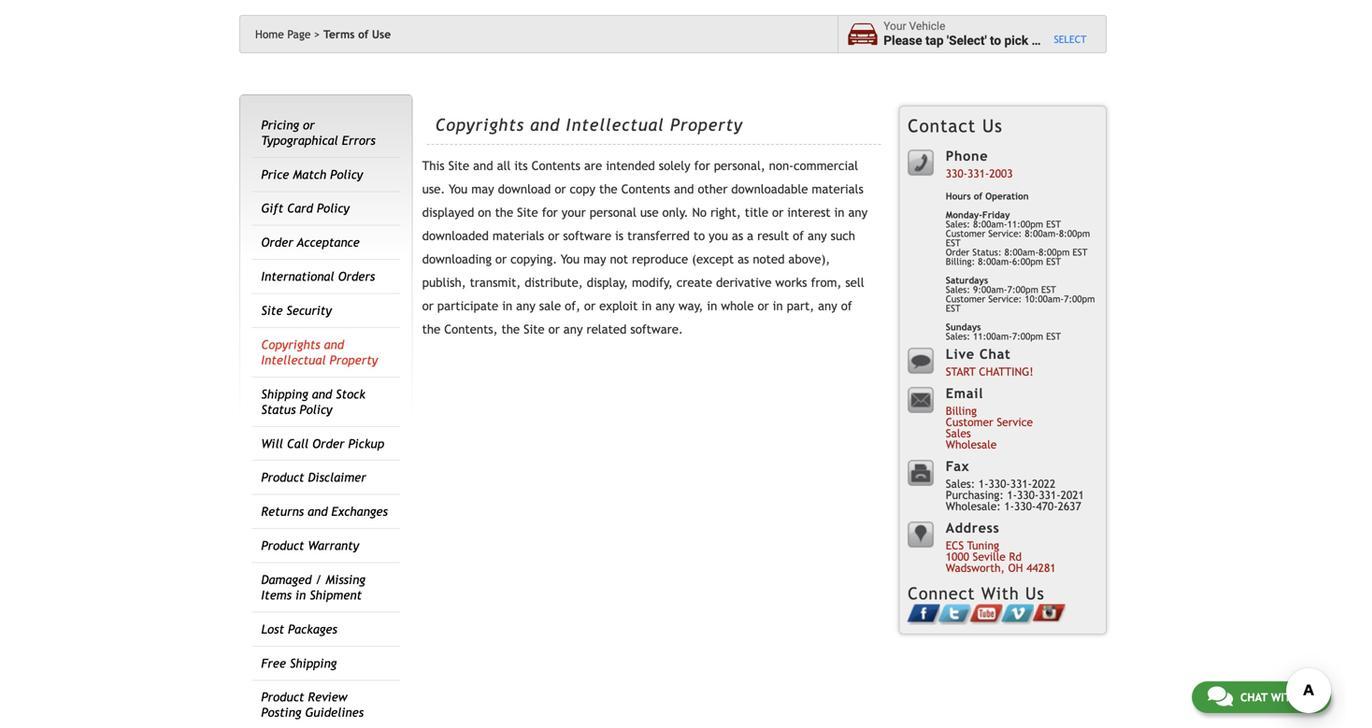 Task type: vqa. For each thing, say whether or not it's contained in the screenshot.
second Cart from the bottom
no



Task type: describe. For each thing, give the bounding box(es) containing it.
tuning
[[968, 539, 1000, 552]]

of,
[[565, 299, 581, 313]]

lost packages
[[261, 622, 337, 637]]

contact
[[908, 115, 977, 136]]

1 horizontal spatial intellectual
[[566, 115, 665, 135]]

0 vertical spatial may
[[472, 182, 494, 197]]

sales link
[[946, 427, 971, 440]]

1 vertical spatial copyrights and intellectual property
[[261, 338, 378, 367]]

participate
[[437, 299, 499, 313]]

use
[[640, 205, 659, 220]]

order acceptance
[[261, 235, 360, 250]]

property inside copyrights and intellectual property
[[330, 353, 378, 367]]

0 vertical spatial property
[[671, 115, 743, 135]]

wholesale
[[946, 438, 997, 451]]

site left security
[[261, 303, 283, 318]]

home page link
[[255, 28, 320, 41]]

monday-
[[946, 209, 983, 220]]

or right title
[[773, 205, 784, 220]]

any down of,
[[564, 322, 583, 337]]

0 vertical spatial contents
[[532, 159, 581, 173]]

price match policy link
[[261, 167, 363, 182]]

card
[[287, 201, 313, 216]]

330- left 2637
[[1018, 488, 1039, 502]]

site security link
[[261, 303, 332, 318]]

the right on
[[495, 205, 514, 220]]

1 horizontal spatial chat
[[1241, 691, 1268, 704]]

guidelines
[[305, 706, 364, 720]]

terms of use
[[324, 28, 391, 41]]

vehicle
[[1042, 33, 1083, 48]]

intellectual inside copyrights and intellectual property
[[261, 353, 326, 367]]

home page
[[255, 28, 311, 41]]

will call order pickup
[[261, 437, 384, 451]]

policy for price match policy
[[330, 167, 363, 182]]

free
[[261, 656, 286, 671]]

2637
[[1058, 500, 1082, 513]]

1 vertical spatial you
[[561, 252, 580, 267]]

returns and exchanges
[[261, 505, 388, 519]]

are
[[584, 159, 603, 173]]

international orders link
[[261, 269, 375, 284]]

1- up wholesale:
[[979, 477, 989, 490]]

product review posting guidelines link
[[261, 690, 364, 720]]

and down product disclaimer link
[[308, 505, 328, 519]]

price
[[261, 167, 289, 182]]

wholesale link
[[946, 438, 997, 451]]

this
[[422, 159, 445, 173]]

330- up wholesale:
[[989, 477, 1011, 490]]

chat inside live chat start chatting!
[[980, 346, 1011, 362]]

or up "transmit,"
[[496, 252, 507, 267]]

pricing
[[261, 118, 299, 132]]

billing link
[[946, 404, 977, 417]]

copyrights inside copyrights and intellectual property
[[261, 338, 320, 352]]

shipping and stock status policy
[[261, 387, 366, 417]]

any up above),
[[808, 229, 827, 243]]

saturdays
[[946, 275, 989, 286]]

all
[[497, 159, 511, 173]]

whole
[[721, 299, 754, 313]]

(except
[[692, 252, 734, 267]]

0 vertical spatial 8:00pm
[[1059, 228, 1091, 239]]

sales
[[946, 427, 971, 440]]

result
[[758, 229, 789, 243]]

product disclaimer link
[[261, 471, 366, 485]]

page
[[287, 28, 311, 41]]

1 vertical spatial shipping
[[290, 656, 337, 671]]

of right result
[[793, 229, 804, 243]]

purchasing:
[[946, 488, 1004, 502]]

only.
[[663, 205, 689, 220]]

with
[[1272, 691, 1299, 704]]

status
[[261, 402, 296, 417]]

of left use
[[358, 28, 369, 41]]

warranty
[[308, 539, 359, 553]]

packages
[[288, 622, 337, 637]]

distribute,
[[525, 276, 583, 290]]

fax
[[946, 459, 970, 474]]

the left contents,
[[422, 322, 441, 337]]

or up copying.
[[548, 229, 560, 243]]

reproduce
[[632, 252, 688, 267]]

or right of,
[[584, 299, 596, 313]]

noted
[[753, 252, 785, 267]]

order inside hours of operation monday-friday sales: 8:00am-11:00pm est customer service: 8:00am-8:00pm est order status: 8:00am-8:00pm est billing: 8:00am-6:00pm est saturdays sales: 9:00am-7:00pm est customer service: 10:00am-7:00pm est sundays sales: 11:00am-7:00pm est
[[946, 247, 970, 258]]

1 vertical spatial 8:00pm
[[1039, 247, 1070, 258]]

on
[[478, 205, 492, 220]]

security
[[287, 303, 332, 318]]

title
[[745, 205, 769, 220]]

7:00pm right 9:00am-
[[1064, 294, 1095, 304]]

no
[[692, 205, 707, 220]]

acceptance
[[297, 235, 360, 250]]

a inside your vehicle please tap 'select' to pick a vehicle
[[1032, 33, 1039, 48]]

or down "sale"
[[549, 322, 560, 337]]

1 vertical spatial for
[[542, 205, 558, 220]]

and inside shipping and stock status policy
[[312, 387, 332, 402]]

3 sales: from the top
[[946, 331, 971, 342]]

or inside pricing or typographical errors
[[303, 118, 315, 132]]

copyrights and intellectual property link
[[261, 338, 378, 367]]

not
[[610, 252, 628, 267]]

product for product disclaimer
[[261, 471, 304, 485]]

its
[[515, 159, 528, 173]]

11:00pm
[[1008, 219, 1044, 230]]

of inside hours of operation monday-friday sales: 8:00am-11:00pm est customer service: 8:00am-8:00pm est order status: 8:00am-8:00pm est billing: 8:00am-6:00pm est saturdays sales: 9:00am-7:00pm est customer service: 10:00am-7:00pm est sundays sales: 11:00am-7:00pm est
[[974, 191, 983, 201]]

disclaimer
[[308, 471, 366, 485]]

service
[[997, 416, 1034, 429]]

8:00am- up 9:00am-
[[978, 256, 1013, 267]]

9:00am-
[[974, 284, 1008, 295]]

11:00am-
[[974, 331, 1013, 342]]

international orders
[[261, 269, 375, 284]]

2021
[[1061, 488, 1085, 502]]

address
[[946, 520, 1000, 536]]

site down download on the left top of the page
[[517, 205, 538, 220]]

2022
[[1033, 477, 1056, 490]]

1 horizontal spatial contents
[[622, 182, 671, 197]]

software
[[563, 229, 612, 243]]

solely
[[659, 159, 691, 173]]

to inside this site and all its contents are intended solely for personal, non-commercial use. you may download or copy the contents and other downloadable materials displayed on the site for your personal use only. no right, title or interest in any downloaded materials or software is transferred to you as a result of any such downloading or copying. you may not reproduce (except as noted above), publish, transmit, distribute, display, modify, create derivative works from, sell or participate in any sale of, or exploit in any way, in whole or in part, any of the contents, the site or any related software.
[[694, 229, 705, 243]]

0 vertical spatial materials
[[812, 182, 864, 197]]

contents,
[[444, 322, 498, 337]]

pricing or typographical errors link
[[261, 118, 376, 148]]

hours of operation monday-friday sales: 8:00am-11:00pm est customer service: 8:00am-8:00pm est order status: 8:00am-8:00pm est billing: 8:00am-6:00pm est saturdays sales: 9:00am-7:00pm est customer service: 10:00am-7:00pm est sundays sales: 11:00am-7:00pm est
[[946, 191, 1095, 342]]

and up download on the left top of the page
[[530, 115, 560, 135]]

pricing or typographical errors
[[261, 118, 376, 148]]

wadsworth,
[[946, 561, 1005, 575]]

please
[[884, 33, 923, 48]]

policy inside shipping and stock status policy
[[300, 402, 332, 417]]

connect
[[908, 584, 976, 604]]

email
[[946, 386, 984, 401]]

free shipping link
[[261, 656, 337, 671]]

1 vertical spatial as
[[738, 252, 749, 267]]

displayed
[[422, 205, 474, 220]]

in left part,
[[773, 299, 783, 313]]

and inside copyrights and intellectual property
[[324, 338, 344, 352]]

with
[[982, 584, 1020, 604]]

use
[[372, 28, 391, 41]]

1 horizontal spatial 331-
[[1011, 477, 1033, 490]]

2 service: from the top
[[989, 294, 1022, 304]]

live
[[946, 346, 975, 362]]

your vehicle please tap 'select' to pick a vehicle
[[884, 20, 1083, 48]]

0 vertical spatial you
[[449, 182, 468, 197]]

any left "sale"
[[516, 299, 536, 313]]

site right this
[[448, 159, 470, 173]]

exploit
[[600, 299, 638, 313]]

pickup
[[348, 437, 384, 451]]

the up 'personal' on the top left of the page
[[599, 182, 618, 197]]

product disclaimer
[[261, 471, 366, 485]]



Task type: locate. For each thing, give the bounding box(es) containing it.
any down from,
[[818, 299, 838, 313]]

0 horizontal spatial to
[[694, 229, 705, 243]]

copy
[[570, 182, 596, 197]]

8:00pm down 11:00pm
[[1039, 247, 1070, 258]]

for up other at top right
[[695, 159, 710, 173]]

the right contents,
[[502, 322, 520, 337]]

0 horizontal spatial property
[[330, 353, 378, 367]]

0 vertical spatial shipping
[[261, 387, 308, 402]]

lost packages link
[[261, 622, 337, 637]]

intellectual up intended
[[566, 115, 665, 135]]

in inside damaged / missing items in shipment
[[295, 588, 306, 603]]

service: down friday
[[989, 228, 1022, 239]]

product review posting guidelines
[[261, 690, 364, 720]]

gift card policy
[[261, 201, 350, 216]]

price match policy
[[261, 167, 363, 182]]

publish,
[[422, 276, 466, 290]]

sales: up live
[[946, 331, 971, 342]]

0 vertical spatial for
[[695, 159, 710, 173]]

1 horizontal spatial property
[[671, 115, 743, 135]]

any up such
[[849, 205, 868, 220]]

us for chat
[[1302, 691, 1316, 704]]

friday
[[983, 209, 1010, 220]]

1 horizontal spatial you
[[561, 252, 580, 267]]

or
[[303, 118, 315, 132], [555, 182, 566, 197], [773, 205, 784, 220], [548, 229, 560, 243], [496, 252, 507, 267], [422, 299, 434, 313], [584, 299, 596, 313], [758, 299, 769, 313], [549, 322, 560, 337]]

44281
[[1027, 561, 1056, 575]]

free shipping
[[261, 656, 337, 671]]

product up returns
[[261, 471, 304, 485]]

or up typographical
[[303, 118, 315, 132]]

2 customer from the top
[[946, 294, 986, 304]]

seville
[[973, 550, 1006, 563]]

3 customer from the top
[[946, 416, 994, 429]]

your
[[884, 20, 907, 33]]

to left pick
[[990, 33, 1002, 48]]

errors
[[342, 133, 376, 148]]

1 horizontal spatial copyrights
[[435, 115, 525, 135]]

ecs
[[946, 539, 964, 552]]

2 vertical spatial us
[[1302, 691, 1316, 704]]

any
[[849, 205, 868, 220], [808, 229, 827, 243], [516, 299, 536, 313], [656, 299, 675, 313], [818, 299, 838, 313], [564, 322, 583, 337]]

personal,
[[714, 159, 766, 173]]

chat with us link
[[1192, 682, 1332, 714]]

0 horizontal spatial copyrights
[[261, 338, 320, 352]]

2 horizontal spatial us
[[1302, 691, 1316, 704]]

sales: down billing:
[[946, 284, 971, 295]]

may
[[472, 182, 494, 197], [584, 252, 606, 267]]

order down gift at the left of page
[[261, 235, 293, 250]]

1 sales: from the top
[[946, 219, 971, 230]]

phone 330-331-2003
[[946, 148, 1013, 180]]

product for product warranty
[[261, 539, 304, 553]]

to inside your vehicle please tap 'select' to pick a vehicle
[[990, 33, 1002, 48]]

2003
[[990, 167, 1013, 180]]

1 vertical spatial may
[[584, 252, 606, 267]]

property up solely
[[671, 115, 743, 135]]

use.
[[422, 182, 445, 197]]

8:00am- up status:
[[974, 219, 1008, 230]]

1 vertical spatial materials
[[493, 229, 545, 243]]

from,
[[811, 276, 842, 290]]

1 customer from the top
[[946, 228, 986, 239]]

and left all
[[473, 159, 493, 173]]

chat down the 11:00am-
[[980, 346, 1011, 362]]

as
[[732, 229, 744, 243], [738, 252, 749, 267]]

chat left with
[[1241, 691, 1268, 704]]

sales: down fax
[[946, 477, 976, 490]]

0 horizontal spatial you
[[449, 182, 468, 197]]

0 vertical spatial copyrights
[[435, 115, 525, 135]]

your
[[562, 205, 586, 220]]

to left "you"
[[694, 229, 705, 243]]

materials up copying.
[[493, 229, 545, 243]]

product
[[261, 471, 304, 485], [261, 539, 304, 553], [261, 690, 304, 705]]

8:00am- down 11:00pm
[[1005, 247, 1039, 258]]

in down modify,
[[642, 299, 652, 313]]

policy right the card
[[317, 201, 350, 216]]

in down 'damaged'
[[295, 588, 306, 603]]

status:
[[973, 247, 1002, 258]]

1 horizontal spatial for
[[695, 159, 710, 173]]

0 vertical spatial copyrights and intellectual property
[[435, 115, 743, 135]]

0 vertical spatial policy
[[330, 167, 363, 182]]

1 horizontal spatial to
[[990, 33, 1002, 48]]

damaged / missing items in shipment link
[[261, 573, 366, 603]]

policy up will call order pickup link
[[300, 402, 332, 417]]

0 vertical spatial a
[[1032, 33, 1039, 48]]

items
[[261, 588, 292, 603]]

a inside this site and all its contents are intended solely for personal, non-commercial use. you may download or copy the contents and other downloadable materials displayed on the site for your personal use only. no right, title or interest in any downloaded materials or software is transferred to you as a result of any such downloading or copying. you may not reproduce (except as noted above), publish, transmit, distribute, display, modify, create derivative works from, sell or participate in any sale of, or exploit in any way, in whole or in part, any of the contents, the site or any related software.
[[747, 229, 754, 243]]

1 horizontal spatial copyrights and intellectual property
[[435, 115, 743, 135]]

0 vertical spatial customer
[[946, 228, 986, 239]]

commercial
[[794, 159, 859, 173]]

0 horizontal spatial may
[[472, 182, 494, 197]]

property up stock
[[330, 353, 378, 367]]

in up such
[[835, 205, 845, 220]]

1 vertical spatial to
[[694, 229, 705, 243]]

1 vertical spatial intellectual
[[261, 353, 326, 367]]

and up only.
[[674, 182, 694, 197]]

lost
[[261, 622, 284, 637]]

2 product from the top
[[261, 539, 304, 553]]

phone
[[946, 148, 989, 164]]

operation
[[986, 191, 1029, 201]]

part,
[[787, 299, 815, 313]]

in right way,
[[707, 299, 718, 313]]

order right call
[[312, 437, 345, 451]]

tap
[[926, 33, 944, 48]]

8:00am- up 6:00pm
[[1025, 228, 1059, 239]]

2 vertical spatial customer
[[946, 416, 994, 429]]

personal
[[590, 205, 637, 220]]

address ecs tuning 1000 seville rd wadsworth, oh 44281
[[946, 520, 1056, 575]]

customer inside email billing customer service sales wholesale
[[946, 416, 994, 429]]

materials
[[812, 182, 864, 197], [493, 229, 545, 243]]

any up "software."
[[656, 299, 675, 313]]

for
[[695, 159, 710, 173], [542, 205, 558, 220]]

returns and exchanges link
[[261, 505, 388, 519]]

0 horizontal spatial chat
[[980, 346, 1011, 362]]

us up phone
[[983, 115, 1003, 136]]

1 horizontal spatial a
[[1032, 33, 1039, 48]]

wholesale:
[[946, 500, 1001, 513]]

1 product from the top
[[261, 471, 304, 485]]

a left result
[[747, 229, 754, 243]]

0 horizontal spatial copyrights and intellectual property
[[261, 338, 378, 367]]

shipment
[[310, 588, 362, 603]]

330-331-2003 link
[[946, 167, 1013, 180]]

sell
[[846, 276, 865, 290]]

331-
[[968, 167, 990, 180], [1011, 477, 1033, 490], [1039, 488, 1061, 502]]

or left the 'copy'
[[555, 182, 566, 197]]

0 horizontal spatial 331-
[[968, 167, 990, 180]]

product for product review posting guidelines
[[261, 690, 304, 705]]

us down 44281
[[1026, 584, 1045, 604]]

330- inside phone 330-331-2003
[[946, 167, 968, 180]]

1 vertical spatial us
[[1026, 584, 1045, 604]]

1 service: from the top
[[989, 228, 1022, 239]]

derivative
[[716, 276, 772, 290]]

0 vertical spatial service:
[[989, 228, 1022, 239]]

0 horizontal spatial a
[[747, 229, 754, 243]]

sales: inside fax sales: 1-330-331-2022 purchasing: 1-330-331-2021 wholesale: 1-330-470-2637
[[946, 477, 976, 490]]

hours
[[946, 191, 971, 201]]

product down returns
[[261, 539, 304, 553]]

in down "transmit,"
[[502, 299, 513, 313]]

or right whole
[[758, 299, 769, 313]]

transferred
[[628, 229, 690, 243]]

product inside product review posting guidelines
[[261, 690, 304, 705]]

copying.
[[511, 252, 557, 267]]

copyrights and intellectual property down security
[[261, 338, 378, 367]]

copyrights up all
[[435, 115, 525, 135]]

4 sales: from the top
[[946, 477, 976, 490]]

331- inside phone 330-331-2003
[[968, 167, 990, 180]]

us for connect
[[1026, 584, 1045, 604]]

connect with us
[[908, 584, 1045, 604]]

1 vertical spatial policy
[[317, 201, 350, 216]]

1 vertical spatial property
[[330, 353, 378, 367]]

will
[[261, 437, 283, 451]]

0 horizontal spatial order
[[261, 235, 293, 250]]

may left not
[[584, 252, 606, 267]]

policy down errors
[[330, 167, 363, 182]]

software.
[[631, 322, 683, 337]]

1 horizontal spatial order
[[312, 437, 345, 451]]

vehicle
[[910, 20, 946, 33]]

is
[[615, 229, 624, 243]]

2 horizontal spatial 331-
[[1039, 488, 1061, 502]]

sales: down hours
[[946, 219, 971, 230]]

site down "sale"
[[524, 322, 545, 337]]

3 product from the top
[[261, 690, 304, 705]]

modify,
[[632, 276, 673, 290]]

for left your
[[542, 205, 558, 220]]

0 vertical spatial as
[[732, 229, 744, 243]]

8:00pm right 11:00pm
[[1059, 228, 1091, 239]]

right,
[[711, 205, 741, 220]]

way,
[[679, 299, 704, 313]]

and left stock
[[312, 387, 332, 402]]

1 horizontal spatial may
[[584, 252, 606, 267]]

comments image
[[1208, 686, 1233, 708]]

0 vertical spatial us
[[983, 115, 1003, 136]]

1 vertical spatial copyrights
[[261, 338, 320, 352]]

of down 'sell'
[[841, 299, 853, 313]]

0 horizontal spatial contents
[[532, 159, 581, 173]]

copyrights down site security link
[[261, 338, 320, 352]]

0 vertical spatial intellectual
[[566, 115, 665, 135]]

intended
[[606, 159, 655, 173]]

2 vertical spatial policy
[[300, 402, 332, 417]]

as up derivative
[[738, 252, 749, 267]]

0 vertical spatial to
[[990, 33, 1002, 48]]

1000
[[946, 550, 970, 563]]

a right pick
[[1032, 33, 1039, 48]]

0 vertical spatial product
[[261, 471, 304, 485]]

downloaded
[[422, 229, 489, 243]]

330- down 2022
[[1015, 500, 1037, 513]]

1 vertical spatial service:
[[989, 294, 1022, 304]]

contents right the its
[[532, 159, 581, 173]]

may up on
[[472, 182, 494, 197]]

10:00am-
[[1025, 294, 1064, 304]]

shipping up status
[[261, 387, 308, 402]]

1 vertical spatial customer
[[946, 294, 986, 304]]

0 horizontal spatial intellectual
[[261, 353, 326, 367]]

orders
[[338, 269, 375, 284]]

you up distribute,
[[561, 252, 580, 267]]

policy for gift card policy
[[317, 201, 350, 216]]

you right use.
[[449, 182, 468, 197]]

1 vertical spatial product
[[261, 539, 304, 553]]

7:00pm down 10:00am-
[[1013, 331, 1044, 342]]

1- left 2022
[[1008, 488, 1018, 502]]

shipping down packages
[[290, 656, 337, 671]]

0 horizontal spatial us
[[983, 115, 1003, 136]]

as right "you"
[[732, 229, 744, 243]]

2 vertical spatial product
[[261, 690, 304, 705]]

home
[[255, 28, 284, 41]]

2 horizontal spatial order
[[946, 247, 970, 258]]

product up posting
[[261, 690, 304, 705]]

intellectual up shipping and stock status policy
[[261, 353, 326, 367]]

and down security
[[324, 338, 344, 352]]

start
[[946, 365, 976, 378]]

review
[[308, 690, 348, 705]]

330- down phone
[[946, 167, 968, 180]]

exchanges
[[332, 505, 388, 519]]

est
[[1047, 219, 1062, 230], [946, 237, 961, 248], [1073, 247, 1088, 258], [1047, 256, 1062, 267], [1042, 284, 1057, 295], [946, 303, 961, 314], [1047, 331, 1062, 342]]

shipping inside shipping and stock status policy
[[261, 387, 308, 402]]

to
[[990, 33, 1002, 48], [694, 229, 705, 243]]

copyrights
[[435, 115, 525, 135], [261, 338, 320, 352]]

7:00pm down 6:00pm
[[1008, 284, 1039, 295]]

0 horizontal spatial materials
[[493, 229, 545, 243]]

470-
[[1037, 500, 1058, 513]]

service: left 10:00am-
[[989, 294, 1022, 304]]

contents up "use"
[[622, 182, 671, 197]]

1 horizontal spatial us
[[1026, 584, 1045, 604]]

chatting!
[[979, 365, 1034, 378]]

0 vertical spatial chat
[[980, 346, 1011, 362]]

materials down commercial
[[812, 182, 864, 197]]

display,
[[587, 276, 628, 290]]

property
[[671, 115, 743, 135], [330, 353, 378, 367]]

1- right wholesale:
[[1005, 500, 1015, 513]]

1 vertical spatial a
[[747, 229, 754, 243]]

works
[[776, 276, 808, 290]]

of right hours
[[974, 191, 983, 201]]

order left status:
[[946, 247, 970, 258]]

2 sales: from the top
[[946, 284, 971, 295]]

copyrights and intellectual property up are
[[435, 115, 743, 135]]

1 vertical spatial contents
[[622, 182, 671, 197]]

1 horizontal spatial materials
[[812, 182, 864, 197]]

or down publish,
[[422, 299, 434, 313]]

1 vertical spatial chat
[[1241, 691, 1268, 704]]

0 horizontal spatial for
[[542, 205, 558, 220]]

live chat start chatting!
[[946, 346, 1034, 378]]

such
[[831, 229, 856, 243]]

contact us
[[908, 115, 1003, 136]]



